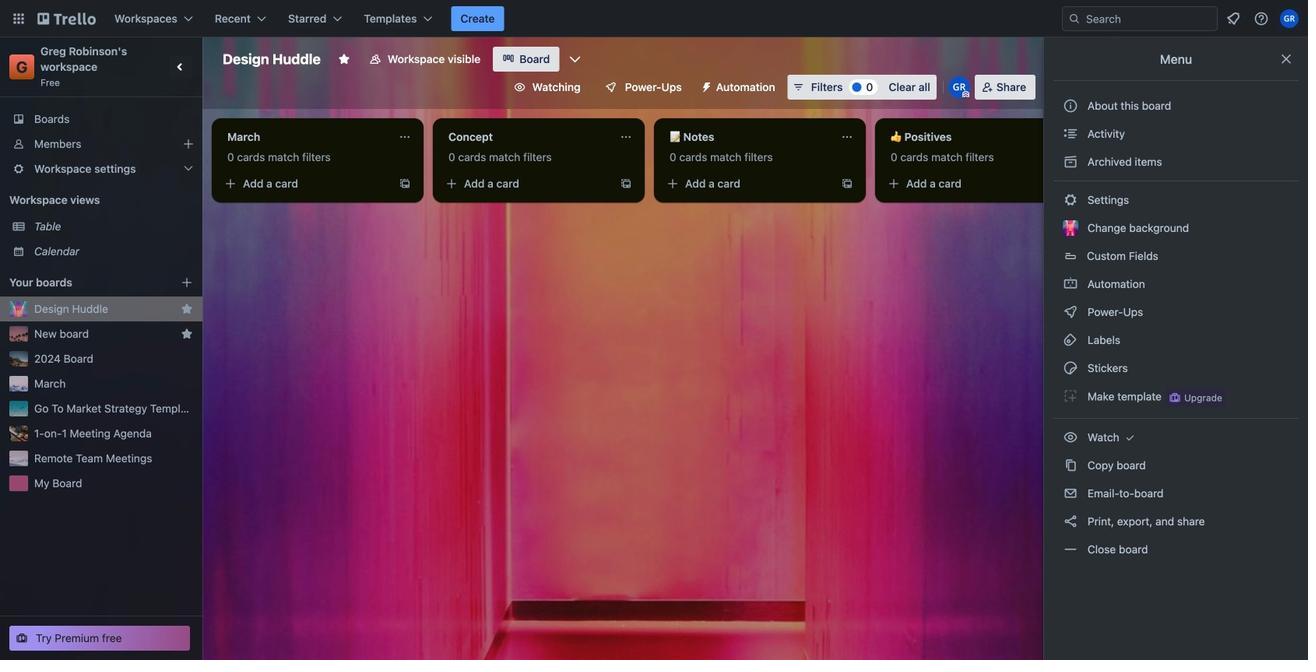 Task type: describe. For each thing, give the bounding box(es) containing it.
2 starred icon image from the top
[[181, 328, 193, 340]]

greg robinson (gregrobinson96) image
[[1280, 9, 1299, 28]]

Board name text field
[[215, 47, 329, 72]]

search image
[[1068, 12, 1081, 25]]

your boards with 8 items element
[[9, 273, 157, 292]]

2 create from template… image from the left
[[620, 178, 632, 190]]

create from template… image
[[841, 178, 854, 190]]

1 starred icon image from the top
[[181, 303, 193, 315]]

star or unstar board image
[[338, 53, 350, 65]]

1 create from template… image from the left
[[399, 178, 411, 190]]



Task type: vqa. For each thing, say whether or not it's contained in the screenshot.
Your boards with 8 items "ELEMENT"
yes



Task type: locate. For each thing, give the bounding box(es) containing it.
back to home image
[[37, 6, 96, 31]]

workspace navigation collapse icon image
[[170, 56, 192, 78]]

None text field
[[439, 125, 614, 150]]

0 vertical spatial starred icon image
[[181, 303, 193, 315]]

customize views image
[[567, 51, 583, 67]]

Search field
[[1081, 8, 1217, 30]]

starred icon image
[[181, 303, 193, 315], [181, 328, 193, 340]]

None text field
[[218, 125, 393, 150], [660, 125, 835, 150], [882, 125, 1056, 150], [218, 125, 393, 150], [660, 125, 835, 150], [882, 125, 1056, 150]]

0 horizontal spatial create from template… image
[[399, 178, 411, 190]]

0 notifications image
[[1224, 9, 1243, 28]]

sm image
[[694, 75, 716, 97], [1063, 192, 1079, 208], [1063, 276, 1079, 292], [1063, 305, 1079, 320], [1063, 333, 1079, 348], [1063, 361, 1079, 376], [1063, 458, 1079, 474], [1063, 514, 1079, 530], [1063, 542, 1079, 558]]

this member is an admin of this board. image
[[962, 91, 969, 98]]

open information menu image
[[1254, 11, 1269, 26]]

1 vertical spatial starred icon image
[[181, 328, 193, 340]]

sm image
[[1063, 126, 1079, 142], [1063, 154, 1079, 170], [1063, 389, 1079, 404], [1063, 430, 1079, 445], [1123, 430, 1138, 445], [1063, 486, 1079, 502]]

create from template… image
[[399, 178, 411, 190], [620, 178, 632, 190]]

1 horizontal spatial create from template… image
[[620, 178, 632, 190]]

greg robinson (gregrobinson96) image
[[948, 76, 970, 98]]

add board image
[[181, 276, 193, 289]]

primary element
[[0, 0, 1308, 37]]



